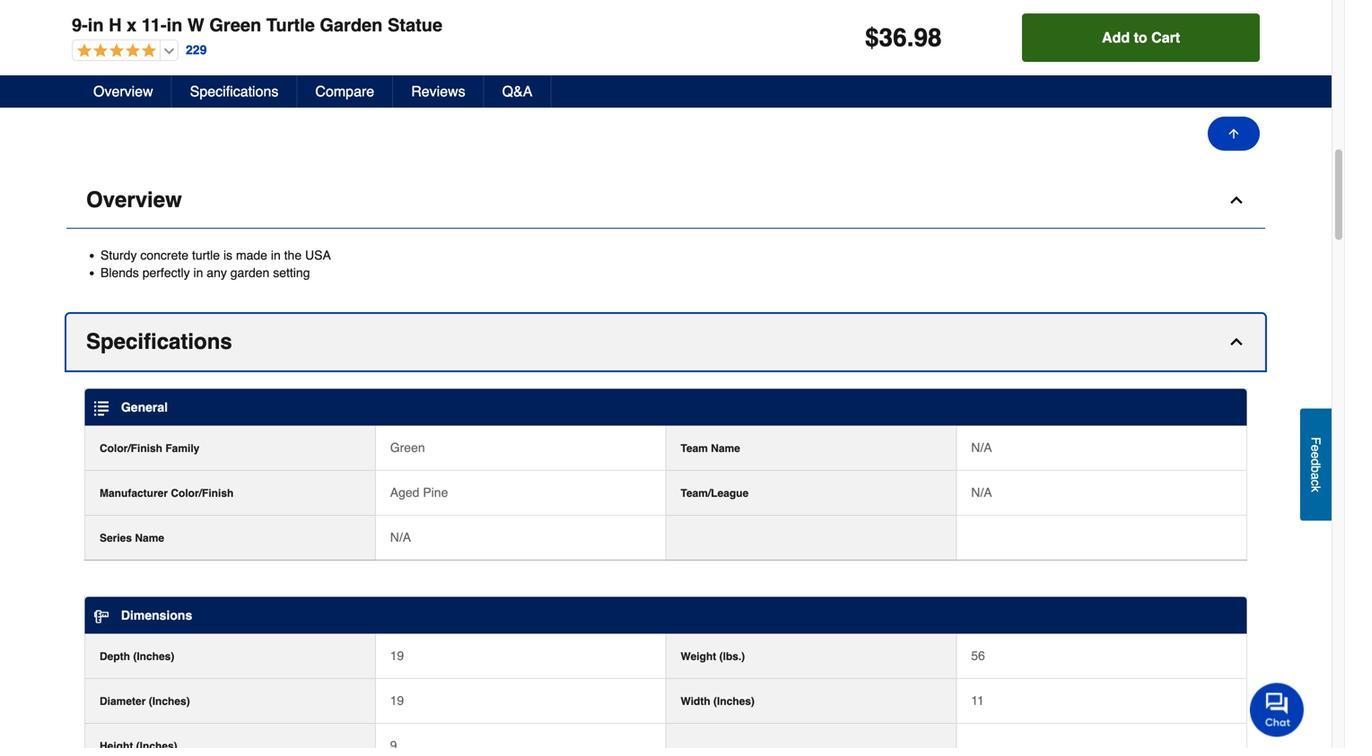 Task type: locate. For each thing, give the bounding box(es) containing it.
0 horizontal spatial 36
[[74, 82, 98, 108]]

complete
[[439, 18, 496, 34]]

1 vertical spatial 36
[[74, 82, 98, 108]]

0 vertical spatial specifications button
[[172, 75, 297, 108]]

1 horizontal spatial color/finish
[[171, 487, 234, 500]]

0.6-
[[809, 36, 829, 52]]

h inside '22-in h mixed concrete complete birdbath'
[[335, 18, 344, 34]]

light left 0.6-
[[777, 36, 806, 52]]

garden inside the 36 list item
[[68, 36, 112, 52]]

19 for 56
[[390, 649, 404, 663]]

specifications down 229
[[190, 83, 279, 100]]

229
[[186, 43, 207, 57]]

1 horizontal spatial green
[[209, 15, 261, 35]]

0 horizontal spatial .98
[[98, 84, 112, 97]]

a
[[1309, 473, 1323, 480]]

9-in h x 11-in w green turtle garden statue
[[72, 15, 442, 35], [68, 18, 225, 52]]

.98 inside '46 .98'
[[335, 84, 349, 97]]

.98
[[98, 84, 112, 97], [335, 84, 349, 97]]

team/league
[[681, 487, 749, 500]]

d
[[1309, 459, 1323, 466]]

1 vertical spatial flood
[[777, 54, 808, 70]]

1 vertical spatial overview button
[[66, 172, 1265, 229]]

color/finish family
[[100, 443, 200, 455]]

(lbs.)
[[719, 651, 745, 663]]

w
[[187, 15, 204, 35], [139, 18, 151, 34]]

79 link
[[541, 0, 735, 133]]

n/a
[[971, 441, 992, 455], [971, 486, 992, 500], [390, 531, 411, 545]]

name for series name
[[135, 532, 164, 545]]

chat invite button image
[[1250, 682, 1305, 737]]

green
[[209, 15, 261, 35], [154, 18, 190, 34], [390, 441, 425, 455]]

overview down 4.9 stars image
[[93, 83, 153, 100]]

color/finish down family
[[171, 487, 234, 500]]

1 vertical spatial garden
[[68, 36, 112, 52]]

solar left led
[[895, 36, 924, 52]]

1 horizontal spatial light
[[811, 54, 840, 70]]

0 vertical spatial garden
[[320, 15, 383, 35]]

.98 inside 36 .98
[[98, 84, 112, 97]]

color/finish
[[100, 443, 162, 455], [171, 487, 234, 500]]

pine
[[423, 486, 448, 500]]

birdbath
[[304, 36, 354, 52]]

solar
[[896, 18, 926, 34], [895, 36, 924, 52]]

statue
[[388, 15, 442, 35], [115, 36, 152, 52]]

1 horizontal spatial x
[[127, 15, 137, 35]]

0 horizontal spatial turtle
[[193, 18, 225, 34]]

dimensions
[[121, 609, 192, 623]]

1 vertical spatial name
[[135, 532, 164, 545]]

to
[[1134, 29, 1147, 46]]

2 .98 from the left
[[335, 84, 349, 97]]

98
[[914, 23, 942, 52]]

0 vertical spatial specifications
[[190, 83, 279, 100]]

flood up "14"
[[777, 54, 808, 70]]

specifications button
[[172, 75, 297, 108], [66, 314, 1265, 371]]

60lm solar flood light 0.6-watt black solar led flood light link
[[777, 18, 960, 70]]

60lm solar flood light 0.6-watt black solar led flood light
[[777, 18, 960, 70]]

.
[[907, 23, 914, 52]]

green left 22- at the top
[[209, 15, 261, 35]]

sturdy concrete turtle is made in the usa blends perfectly in any garden setting
[[101, 248, 331, 280]]

solar right 60lm
[[896, 18, 926, 34]]

statue left 229
[[115, 36, 152, 52]]

name right series
[[135, 532, 164, 545]]

garden up birdbath
[[320, 15, 383, 35]]

family
[[165, 443, 200, 455]]

specifications
[[190, 83, 279, 100], [86, 330, 232, 354]]

e up b
[[1309, 452, 1323, 459]]

aged
[[390, 486, 419, 500]]

e
[[1309, 445, 1323, 452], [1309, 452, 1323, 459]]

1 horizontal spatial flood
[[929, 18, 960, 34]]

0 vertical spatial 19
[[390, 649, 404, 663]]

22-
[[304, 18, 322, 34]]

(inches) for 11
[[149, 696, 190, 708]]

aged pine
[[390, 486, 448, 500]]

garden
[[230, 266, 270, 280]]

color/finish down the general
[[100, 443, 162, 455]]

14 list item
[[777, 0, 971, 133]]

e up d
[[1309, 445, 1323, 452]]

green up the aged
[[390, 441, 425, 455]]

46 list item
[[304, 0, 499, 133]]

turtle up 229
[[193, 18, 225, 34]]

1 horizontal spatial statue
[[388, 15, 442, 35]]

0 horizontal spatial garden
[[68, 36, 112, 52]]

11-
[[142, 15, 167, 35], [113, 18, 126, 34]]

2 horizontal spatial green
[[390, 441, 425, 455]]

depth (inches)
[[100, 651, 174, 663]]

statue right mixed
[[388, 15, 442, 35]]

11
[[971, 694, 984, 708]]

.98 down birdbath
[[335, 84, 349, 97]]

cart
[[1151, 29, 1180, 46]]

9- inside the 36 list item
[[68, 18, 78, 34]]

(inches) right width on the bottom right of the page
[[713, 696, 755, 708]]

.98 down 4.9 stars image
[[98, 84, 112, 97]]

0 horizontal spatial name
[[135, 532, 164, 545]]

made
[[236, 248, 267, 262]]

9-in h x 11-in w green turtle garden statue up 36 .98
[[68, 18, 225, 52]]

turtle inside the 36 list item
[[193, 18, 225, 34]]

usa
[[305, 248, 331, 262]]

1 horizontal spatial name
[[711, 443, 740, 455]]

w up 229
[[187, 15, 204, 35]]

1 vertical spatial statue
[[115, 36, 152, 52]]

green inside the 36 list item
[[154, 18, 190, 34]]

light down 0.6-
[[811, 54, 840, 70]]

h inside list item
[[92, 18, 100, 34]]

1 vertical spatial specifications
[[86, 330, 232, 354]]

n/a for aged pine
[[971, 486, 992, 500]]

1 vertical spatial light
[[811, 54, 840, 70]]

0 vertical spatial overview button
[[75, 75, 172, 108]]

1 horizontal spatial .98
[[335, 84, 349, 97]]

36
[[879, 23, 907, 52], [74, 82, 98, 108]]

1 vertical spatial 19
[[390, 694, 404, 708]]

reviews button
[[393, 75, 484, 108]]

flood
[[929, 18, 960, 34], [777, 54, 808, 70]]

9-
[[72, 15, 88, 35], [68, 18, 78, 34]]

chevron up image
[[1228, 333, 1246, 351]]

0 vertical spatial color/finish
[[100, 443, 162, 455]]

0 horizontal spatial w
[[139, 18, 151, 34]]

0 horizontal spatial green
[[154, 18, 190, 34]]

$ 36 . 98
[[865, 23, 942, 52]]

flood up led
[[929, 18, 960, 34]]

(inches) right depth
[[133, 651, 174, 663]]

60lm
[[861, 18, 893, 34]]

turtle
[[266, 15, 315, 35], [193, 18, 225, 34]]

name right team
[[711, 443, 740, 455]]

series name
[[100, 532, 164, 545]]

2 horizontal spatial h
[[335, 18, 344, 34]]

f e e d b a c k button
[[1300, 409, 1332, 521]]

0 horizontal spatial 11-
[[113, 18, 126, 34]]

56
[[971, 649, 985, 663]]

series
[[100, 532, 132, 545]]

0 horizontal spatial light
[[777, 36, 806, 52]]

width (inches)
[[681, 696, 755, 708]]

0 vertical spatial n/a
[[971, 441, 992, 455]]

green up 229
[[154, 18, 190, 34]]

width
[[681, 696, 710, 708]]

add to cart button
[[1022, 13, 1260, 62]]

2 19 from the top
[[390, 694, 404, 708]]

blends
[[101, 266, 139, 280]]

add
[[1102, 29, 1130, 46]]

(inches) right diameter
[[149, 696, 190, 708]]

turtle up birdbath
[[266, 15, 315, 35]]

h
[[109, 15, 122, 35], [92, 18, 100, 34], [335, 18, 344, 34]]

mixed
[[347, 18, 381, 34]]

overview button
[[75, 75, 172, 108], [66, 172, 1265, 229]]

0 vertical spatial 36
[[879, 23, 907, 52]]

statue inside the 36 list item
[[115, 36, 152, 52]]

in
[[88, 15, 104, 35], [167, 15, 183, 35], [78, 18, 88, 34], [126, 18, 136, 34], [322, 18, 332, 34], [271, 248, 281, 262], [193, 266, 203, 280]]

name
[[711, 443, 740, 455], [135, 532, 164, 545]]

0 horizontal spatial color/finish
[[100, 443, 162, 455]]

0 horizontal spatial x
[[103, 18, 110, 34]]

specifications up the general
[[86, 330, 232, 354]]

1 e from the top
[[1309, 445, 1323, 452]]

garden up 36 .98
[[68, 36, 112, 52]]

w up 4.9 stars image
[[139, 18, 151, 34]]

(inches)
[[133, 651, 174, 663], [149, 696, 190, 708], [713, 696, 755, 708]]

22-in h mixed concrete complete birdbath link
[[304, 18, 496, 52]]

0 vertical spatial statue
[[388, 15, 442, 35]]

overview
[[93, 83, 153, 100], [86, 188, 182, 212]]

1 19 from the top
[[390, 649, 404, 663]]

1 vertical spatial n/a
[[971, 486, 992, 500]]

overview up "sturdy" on the left
[[86, 188, 182, 212]]

arrow up image
[[1227, 127, 1241, 141]]

(inches) for 56
[[133, 651, 174, 663]]

9-in h x 11-in w green turtle garden statue inside the 36 list item
[[68, 18, 225, 52]]

0 horizontal spatial statue
[[115, 36, 152, 52]]

0 vertical spatial solar
[[896, 18, 926, 34]]

light
[[777, 36, 806, 52], [811, 54, 840, 70]]

x inside the 36 list item
[[103, 18, 110, 34]]

0 horizontal spatial h
[[92, 18, 100, 34]]

in inside '22-in h mixed concrete complete birdbath'
[[322, 18, 332, 34]]

1 .98 from the left
[[98, 84, 112, 97]]

11- inside 9-in h x 11-in w green turtle garden statue link
[[113, 18, 126, 34]]

0 vertical spatial name
[[711, 443, 740, 455]]



Task type: vqa. For each thing, say whether or not it's contained in the screenshot.
Specifications
yes



Task type: describe. For each thing, give the bounding box(es) containing it.
any
[[207, 266, 227, 280]]

the
[[284, 248, 302, 262]]

q&a
[[502, 83, 533, 100]]

$
[[865, 23, 879, 52]]

19 for 11
[[390, 694, 404, 708]]

36 list item
[[68, 0, 263, 133]]

1 horizontal spatial garden
[[320, 15, 383, 35]]

36 .98
[[74, 82, 112, 108]]

c
[[1309, 480, 1323, 486]]

concrete
[[140, 248, 188, 262]]

w inside the 36 list item
[[139, 18, 151, 34]]

general
[[121, 400, 168, 415]]

1 horizontal spatial h
[[109, 15, 122, 35]]

1 vertical spatial specifications button
[[66, 314, 1265, 371]]

specifications for the bottom specifications button
[[86, 330, 232, 354]]

sturdy
[[101, 248, 137, 262]]

specifications for specifications button to the top
[[190, 83, 279, 100]]

.98 for 36
[[98, 84, 112, 97]]

h for 46
[[335, 18, 344, 34]]

0 vertical spatial overview
[[93, 83, 153, 100]]

1 vertical spatial color/finish
[[171, 487, 234, 500]]

2 e from the top
[[1309, 452, 1323, 459]]

perfectly
[[142, 266, 190, 280]]

setting
[[273, 266, 310, 280]]

compare
[[315, 83, 374, 100]]

compare button
[[297, 75, 393, 108]]

1 vertical spatial solar
[[895, 36, 924, 52]]

black
[[861, 36, 892, 52]]

reviews
[[411, 83, 465, 100]]

concrete
[[384, 18, 436, 34]]

14
[[783, 82, 804, 108]]

dimensions image
[[94, 610, 109, 624]]

is
[[223, 248, 232, 262]]

9-in h x 11-in w green turtle garden statue up 229
[[72, 15, 442, 35]]

0 vertical spatial light
[[777, 36, 806, 52]]

1 horizontal spatial w
[[187, 15, 204, 35]]

k
[[1309, 486, 1323, 492]]

h for 36
[[92, 18, 100, 34]]

1 horizontal spatial 36
[[879, 23, 907, 52]]

add to cart
[[1102, 29, 1180, 46]]

46
[[311, 82, 335, 108]]

depth
[[100, 651, 130, 663]]

46 .98
[[311, 82, 349, 108]]

0 horizontal spatial flood
[[777, 54, 808, 70]]

team name
[[681, 443, 740, 455]]

n/a for green
[[971, 441, 992, 455]]

manufacturer color/finish
[[100, 487, 234, 500]]

name for team name
[[711, 443, 740, 455]]

list view image
[[94, 402, 109, 416]]

diameter (inches)
[[100, 696, 190, 708]]

weight
[[681, 651, 716, 663]]

1 vertical spatial overview
[[86, 188, 182, 212]]

b
[[1309, 466, 1323, 473]]

0 vertical spatial flood
[[929, 18, 960, 34]]

9-in h x 11-in w green turtle garden statue link
[[68, 18, 225, 52]]

team
[[681, 443, 708, 455]]

led
[[927, 36, 949, 52]]

22-in h mixed concrete complete birdbath
[[304, 18, 496, 52]]

36 inside list item
[[74, 82, 98, 108]]

manufacturer
[[100, 487, 168, 500]]

f
[[1309, 437, 1323, 445]]

1 horizontal spatial turtle
[[266, 15, 315, 35]]

1 horizontal spatial 11-
[[142, 15, 167, 35]]

chevron up image
[[1228, 191, 1246, 209]]

.98 for 46
[[335, 84, 349, 97]]

79
[[547, 82, 569, 108]]

watt
[[829, 36, 858, 52]]

f e e d b a c k
[[1309, 437, 1323, 492]]

turtle
[[192, 248, 220, 262]]

diameter
[[100, 696, 146, 708]]

weight (lbs.)
[[681, 651, 745, 663]]

q&a button
[[484, 75, 551, 108]]

2 vertical spatial n/a
[[390, 531, 411, 545]]

4.9 stars image
[[73, 43, 156, 60]]



